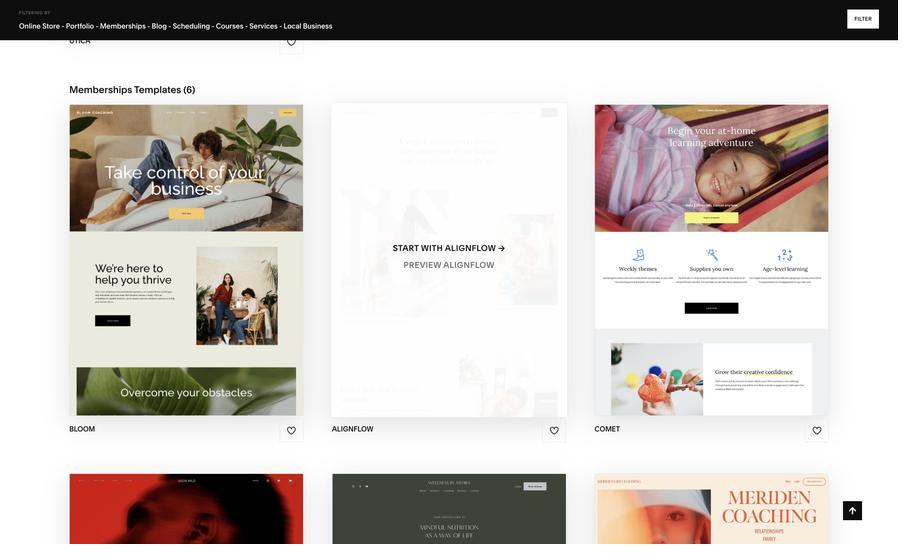 Task type: vqa. For each thing, say whether or not it's contained in the screenshot.
left with
yes



Task type: describe. For each thing, give the bounding box(es) containing it.
6
[[186, 84, 192, 96]]

2 - from the left
[[96, 22, 98, 30]]

1 - from the left
[[62, 22, 64, 30]]

local
[[284, 22, 301, 30]]

myhra image
[[333, 474, 566, 545]]

filtering
[[19, 10, 43, 15]]

alignflow inside start with alignflow button
[[445, 243, 496, 253]]

templates
[[134, 84, 181, 96]]

1 vertical spatial bloom
[[191, 260, 222, 270]]

preview comet link
[[676, 253, 748, 277]]

start with comet button
[[666, 237, 758, 260]]

alignflow image
[[331, 103, 567, 417]]

start with alignflow button
[[393, 237, 505, 260]]

jasonwild image
[[70, 474, 303, 545]]

5 - from the left
[[212, 22, 214, 30]]

preview for preview bloom
[[151, 260, 188, 270]]

0 vertical spatial memberships
[[100, 22, 146, 30]]

add bloom to your favorites list image
[[287, 426, 296, 436]]

memberships templates ( 6 )
[[69, 84, 195, 96]]

start with alignflow
[[393, 243, 496, 253]]

add alignflow to your favorites list image
[[550, 426, 559, 436]]

preview for preview alignflow
[[404, 260, 442, 270]]

comet inside button
[[718, 243, 749, 253]]

bloom inside button
[[192, 243, 224, 253]]

online store - portfolio - memberships - blog - scheduling - courses - services - local business
[[19, 22, 333, 30]]

preview bloom
[[151, 260, 222, 270]]

add utica to your favorites list image
[[287, 37, 296, 47]]

back to top image
[[848, 506, 858, 516]]

preview alignflow link
[[404, 253, 495, 277]]

preview alignflow
[[404, 260, 495, 270]]

preview for preview comet
[[676, 260, 714, 270]]

)
[[192, 84, 195, 96]]

by
[[44, 10, 50, 15]]

with for alignflow
[[421, 243, 443, 253]]

2 vertical spatial comet
[[595, 425, 620, 434]]

preview comet
[[676, 260, 748, 270]]

start with comet
[[666, 243, 749, 253]]

6 - from the left
[[245, 22, 248, 30]]

business
[[303, 22, 333, 30]]

filter button
[[848, 10, 879, 29]]

(
[[183, 84, 186, 96]]



Task type: locate. For each thing, give the bounding box(es) containing it.
0 horizontal spatial with
[[168, 243, 190, 253]]

2 horizontal spatial start
[[666, 243, 692, 253]]

1 vertical spatial comet
[[716, 260, 748, 270]]

with inside button
[[421, 243, 443, 253]]

utica image
[[70, 0, 303, 27]]

preview
[[151, 260, 188, 270], [404, 260, 442, 270], [676, 260, 714, 270]]

scheduling
[[173, 22, 210, 30]]

1 horizontal spatial start
[[393, 243, 419, 253]]

preview bloom link
[[151, 253, 222, 277]]

2 horizontal spatial preview
[[676, 260, 714, 270]]

-
[[62, 22, 64, 30], [96, 22, 98, 30], [147, 22, 150, 30], [169, 22, 171, 30], [212, 22, 214, 30], [245, 22, 248, 30], [279, 22, 282, 30]]

add comet to your favorites list image
[[812, 426, 822, 436]]

- right portfolio
[[96, 22, 98, 30]]

7 - from the left
[[279, 22, 282, 30]]

3 preview from the left
[[676, 260, 714, 270]]

1 vertical spatial memberships
[[69, 84, 132, 96]]

bloom
[[192, 243, 224, 253], [191, 260, 222, 270], [69, 425, 95, 434]]

0 horizontal spatial preview
[[151, 260, 188, 270]]

- right store
[[62, 22, 64, 30]]

start inside start with alignflow button
[[393, 243, 419, 253]]

with for bloom
[[168, 243, 190, 253]]

start inside start with comet button
[[666, 243, 692, 253]]

0 vertical spatial comet
[[718, 243, 749, 253]]

memberships
[[100, 22, 146, 30], [69, 84, 132, 96]]

3 start from the left
[[666, 243, 692, 253]]

alignflow inside preview alignflow link
[[444, 260, 495, 270]]

portfolio
[[66, 22, 94, 30]]

2 vertical spatial bloom
[[69, 425, 95, 434]]

blog
[[152, 22, 167, 30]]

meriden image
[[595, 474, 829, 545]]

0 vertical spatial alignflow
[[445, 243, 496, 253]]

start for preview alignflow
[[393, 243, 419, 253]]

2 with from the left
[[421, 243, 443, 253]]

with
[[168, 243, 190, 253], [421, 243, 443, 253], [694, 243, 716, 253]]

with up the preview alignflow
[[421, 243, 443, 253]]

2 start from the left
[[393, 243, 419, 253]]

start with bloom
[[140, 243, 224, 253]]

- left courses
[[212, 22, 214, 30]]

0 horizontal spatial start
[[140, 243, 166, 253]]

1 horizontal spatial preview
[[404, 260, 442, 270]]

bloom image
[[70, 105, 303, 416]]

2 vertical spatial alignflow
[[332, 425, 374, 434]]

comet
[[718, 243, 749, 253], [716, 260, 748, 270], [595, 425, 620, 434]]

1 with from the left
[[168, 243, 190, 253]]

start for preview bloom
[[140, 243, 166, 253]]

preview inside preview alignflow link
[[404, 260, 442, 270]]

preview inside preview bloom link
[[151, 260, 188, 270]]

- left blog
[[147, 22, 150, 30]]

comet image
[[595, 105, 829, 416]]

store
[[42, 22, 60, 30]]

with up preview comet
[[694, 243, 716, 253]]

4 - from the left
[[169, 22, 171, 30]]

preview down start with comet
[[676, 260, 714, 270]]

filtering by
[[19, 10, 50, 15]]

preview down the start with alignflow
[[404, 260, 442, 270]]

1 horizontal spatial with
[[421, 243, 443, 253]]

filter
[[855, 16, 872, 22]]

2 horizontal spatial with
[[694, 243, 716, 253]]

start
[[140, 243, 166, 253], [393, 243, 419, 253], [666, 243, 692, 253]]

1 start from the left
[[140, 243, 166, 253]]

3 with from the left
[[694, 243, 716, 253]]

online
[[19, 22, 41, 30]]

alignflow
[[445, 243, 496, 253], [444, 260, 495, 270], [332, 425, 374, 434]]

1 preview from the left
[[151, 260, 188, 270]]

1 vertical spatial alignflow
[[444, 260, 495, 270]]

- right blog
[[169, 22, 171, 30]]

2 preview from the left
[[404, 260, 442, 270]]

start with bloom button
[[140, 237, 233, 260]]

courses
[[216, 22, 244, 30]]

with for comet
[[694, 243, 716, 253]]

start for preview comet
[[666, 243, 692, 253]]

3 - from the left
[[147, 22, 150, 30]]

- right courses
[[245, 22, 248, 30]]

preview down start with bloom
[[151, 260, 188, 270]]

services
[[249, 22, 278, 30]]

comet inside "link"
[[716, 260, 748, 270]]

- left local
[[279, 22, 282, 30]]

with up preview bloom
[[168, 243, 190, 253]]

utica
[[69, 36, 91, 45]]

0 vertical spatial bloom
[[192, 243, 224, 253]]

preview inside preview comet "link"
[[676, 260, 714, 270]]

start inside start with bloom button
[[140, 243, 166, 253]]



